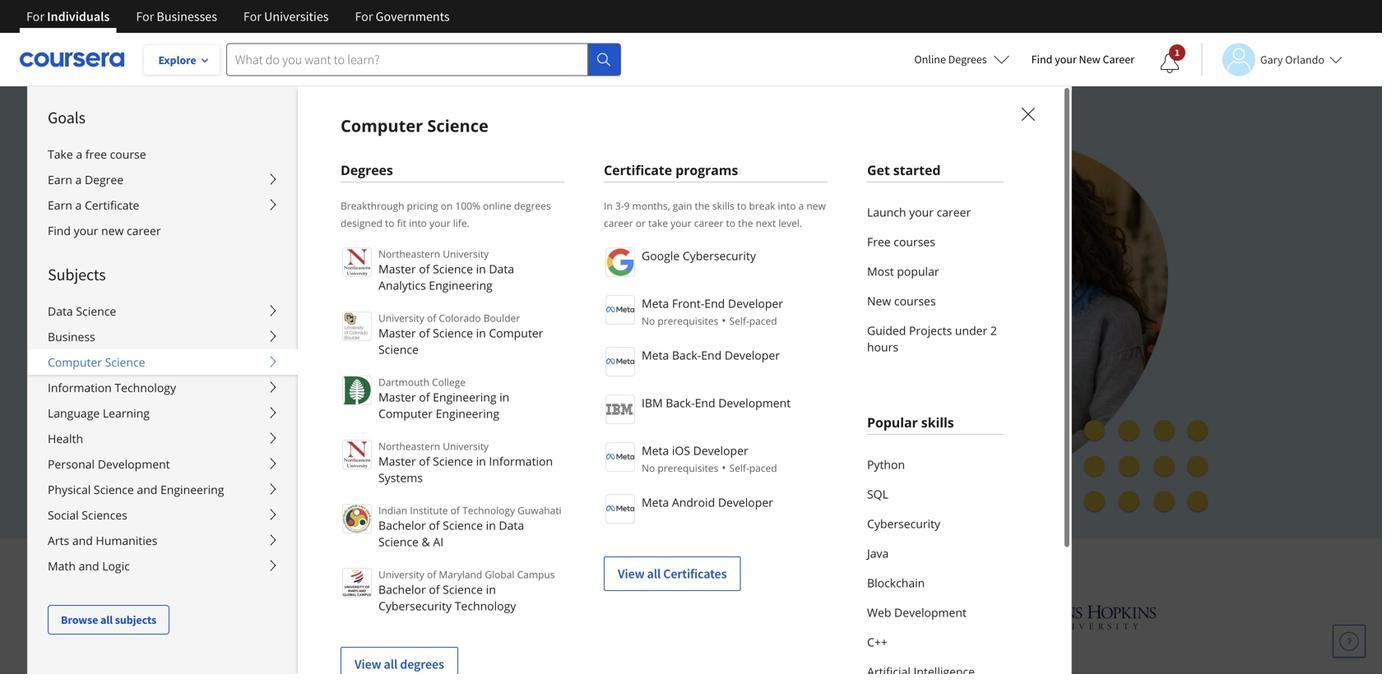 Task type: describe. For each thing, give the bounding box(es) containing it.
for universities
[[244, 8, 329, 25]]

of down analytics
[[419, 326, 430, 341]]

course
[[110, 146, 146, 162]]

certificate programs
[[604, 161, 738, 179]]

2
[[991, 323, 997, 339]]

free inside button
[[306, 407, 331, 423]]

development for web development
[[895, 605, 967, 621]]

individuals
[[47, 8, 110, 25]]

science down colorado
[[433, 326, 473, 341]]

ibm back-end development link
[[604, 393, 828, 425]]

science inside the northeastern university master of science in information systems
[[433, 454, 473, 470]]

paced inside meta ios developer no prerequisites • self-paced
[[750, 462, 777, 475]]

dartmouth college logo image
[[342, 376, 372, 406]]

view all degrees
[[355, 657, 444, 673]]

python
[[867, 457, 905, 473]]

career up free courses link
[[937, 205, 971, 220]]

courses for free courses
[[894, 234, 936, 250]]

humanities
[[96, 533, 157, 549]]

for governments
[[355, 8, 450, 25]]

access
[[301, 231, 356, 256]]

web
[[867, 605, 892, 621]]

list for skills
[[867, 450, 1004, 675]]

boulder
[[484, 312, 520, 325]]

northeastern university  logo image for master of science in data analytics engineering
[[342, 248, 372, 277]]

subjects
[[115, 613, 156, 628]]

a for degree
[[75, 172, 82, 188]]

free inside list
[[867, 234, 891, 250]]

science up the dartmouth
[[379, 342, 419, 358]]

arts and humanities
[[48, 533, 157, 549]]

master for master of science in information systems
[[379, 454, 416, 470]]

free
[[85, 146, 107, 162]]

start
[[240, 407, 269, 423]]

computer up the coursera plus image
[[341, 114, 423, 137]]

information technology
[[48, 380, 176, 396]]

meta for meta back-end developer
[[642, 348, 669, 363]]

view all certificates link
[[604, 557, 741, 592]]

campus
[[517, 568, 555, 582]]

johns hopkins university image
[[1001, 602, 1157, 633]]

computer science inside dropdown button
[[48, 355, 145, 370]]

1 vertical spatial the
[[738, 216, 753, 230]]

explore menu element
[[28, 86, 298, 635]]

information inside popup button
[[48, 380, 112, 396]]

all for degrees
[[384, 657, 398, 673]]

subscription
[[257, 289, 361, 314]]

science inside northeastern university master of science in data analytics engineering
[[433, 261, 473, 277]]

into for degrees
[[409, 216, 427, 230]]

online
[[915, 52, 946, 67]]

information inside the northeastern university master of science in information systems
[[489, 454, 553, 470]]

to inside unlimited access to 7,000+ world-class courses, hands-on projects, and job-ready certificate programs—all included in your subscription
[[361, 231, 378, 256]]

money-
[[359, 445, 402, 461]]

engineering inside northeastern university master of science in data analytics engineering
[[429, 278, 493, 293]]

android
[[672, 495, 715, 511]]

social
[[48, 508, 79, 523]]

physical science and engineering
[[48, 482, 224, 498]]

earn a degree button
[[28, 167, 298, 193]]

university of maryland global campus bachelor of science in cybersecurity technology
[[379, 568, 555, 614]]

popular
[[897, 264, 940, 279]]

degrees inside 'breakthrough pricing on 100% online degrees designed to fit into your life.'
[[514, 199, 551, 213]]

arts
[[48, 533, 69, 549]]

computer inside dropdown button
[[48, 355, 102, 370]]

cybersecurity inside 'link'
[[867, 516, 941, 532]]

/year
[[256, 445, 286, 461]]

new inside in 3-9 months, gain the skills to break into a new career or take your career to the next level.
[[807, 199, 826, 213]]

view all certificates
[[618, 566, 727, 583]]

university inside northeastern university master of science in data analytics engineering
[[443, 247, 489, 261]]

/year with 14-day money-back guarantee
[[256, 445, 491, 461]]

math and logic button
[[28, 554, 298, 579]]

to left next
[[726, 216, 736, 230]]

developer right android
[[718, 495, 774, 511]]

degree
[[85, 172, 124, 188]]

meta front-end developer no prerequisites • self-paced
[[642, 296, 783, 328]]

computer science button
[[28, 350, 298, 375]]

find your new career
[[48, 223, 161, 239]]

dartmouth college master of engineering in computer engineering
[[379, 376, 510, 422]]

certificate inside computer science menu item
[[604, 161, 672, 179]]

to left break
[[737, 199, 747, 213]]

of left colorado
[[427, 312, 436, 325]]

• inside meta front-end developer no prerequisites • self-paced
[[722, 313, 726, 328]]

technology inside indian institute of technology guwahati bachelor of science in data science & ai
[[463, 504, 515, 518]]

goals
[[48, 107, 86, 128]]

java link
[[867, 539, 1004, 569]]

get
[[867, 161, 890, 179]]

projects
[[909, 323, 952, 339]]

cybersecurity link
[[867, 509, 1004, 539]]

included
[[625, 260, 697, 285]]

in inside indian institute of technology guwahati bachelor of science in data science & ai
[[486, 518, 496, 534]]

take a free course link
[[28, 142, 298, 167]]

1 horizontal spatial with
[[848, 552, 888, 579]]

start 7-day free trial button
[[214, 395, 386, 435]]

0 vertical spatial day
[[283, 407, 304, 423]]

close image
[[1018, 104, 1039, 125]]

data inside data science dropdown button
[[48, 304, 73, 319]]

of inside northeastern university master of science in data analytics engineering
[[419, 261, 430, 277]]

c++ link
[[867, 628, 1004, 658]]

unlimited access to 7,000+ world-class courses, hands-on projects, and job-ready certificate programs—all included in your subscription
[[214, 231, 718, 314]]

your inside find your new career link
[[74, 223, 98, 239]]

start 7-day free trial
[[240, 407, 360, 423]]

on inside 'breakthrough pricing on 100% online degrees designed to fit into your life.'
[[441, 199, 453, 213]]

of inside the northeastern university master of science in information systems
[[419, 454, 430, 470]]

coursera
[[893, 552, 977, 579]]

northeastern university  logo image for master of science in information systems
[[342, 440, 372, 470]]

end for ibm back-end development
[[695, 395, 716, 411]]

career up google cybersecurity
[[694, 216, 724, 230]]

7-
[[271, 407, 283, 423]]

no inside meta front-end developer no prerequisites • self-paced
[[642, 314, 655, 328]]

self- inside meta front-end developer no prerequisites • self-paced
[[730, 314, 750, 328]]

certificate inside popup button
[[85, 198, 139, 213]]

university of colorado boulder logo image
[[342, 312, 372, 342]]

and down meta android developer link
[[703, 552, 738, 579]]

1 vertical spatial skills
[[922, 414, 954, 432]]

analytics
[[379, 278, 426, 293]]

guided projects under 2 hours link
[[867, 316, 1004, 362]]

health
[[48, 431, 83, 447]]

partnername logo image for ibm back-end development
[[606, 395, 635, 425]]

subjects
[[48, 265, 106, 285]]

• inside meta ios developer no prerequisites • self-paced
[[722, 460, 726, 476]]

master for master of science in data analytics engineering
[[379, 261, 416, 277]]

hours
[[867, 339, 899, 355]]

view all degrees list
[[341, 246, 565, 675]]

of down institute
[[429, 518, 440, 534]]

or
[[636, 216, 646, 230]]

technology inside the university of maryland global campus bachelor of science in cybersecurity technology
[[455, 599, 516, 614]]

a for free
[[76, 146, 82, 162]]

hands-
[[617, 231, 675, 256]]

social sciences button
[[28, 503, 298, 528]]

career inside explore menu element
[[127, 223, 161, 239]]

5 partnername logo image from the top
[[606, 443, 635, 472]]

of down from
[[429, 582, 440, 598]]

technology inside information technology popup button
[[115, 380, 176, 396]]

and inside physical science and engineering popup button
[[137, 482, 158, 498]]

end for meta back-end developer
[[701, 348, 722, 363]]

learning
[[103, 406, 150, 421]]

earn for earn a certificate
[[48, 198, 72, 213]]

launch your career
[[867, 205, 971, 220]]

help center image
[[1340, 632, 1360, 652]]

and inside math and logic 'popup button'
[[79, 559, 99, 574]]

guided
[[867, 323, 906, 339]]

your inside in 3-9 months, gain the skills to break into a new career or take your career to the next level.
[[671, 216, 692, 230]]

blockchain
[[867, 576, 925, 591]]

all inside button
[[100, 613, 113, 628]]

in 3-9 months, gain the skills to break into a new career or take your career to the next level.
[[604, 199, 826, 230]]

back
[[402, 445, 429, 461]]

your inside 'breakthrough pricing on 100% online degrees designed to fit into your life.'
[[430, 216, 451, 230]]

view all certificates list
[[604, 246, 828, 592]]

paced inside meta front-end developer no prerequisites • self-paced
[[750, 314, 777, 328]]

science up ai
[[443, 518, 483, 534]]

show notifications image
[[1160, 53, 1180, 73]]

months,
[[633, 199, 670, 213]]

northeastern for systems
[[379, 440, 440, 453]]

under
[[955, 323, 988, 339]]

explore button
[[144, 45, 220, 75]]

cancel
[[283, 369, 320, 385]]

duke university image
[[407, 602, 484, 629]]

your inside launch your career link
[[910, 205, 934, 220]]

breakthrough pricing on 100% online degrees designed to fit into your life.
[[341, 199, 551, 230]]

physical
[[48, 482, 91, 498]]

university inside the northeastern university master of science in information systems
[[443, 440, 489, 453]]

3-
[[615, 199, 624, 213]]

science inside popup button
[[94, 482, 134, 498]]

science up information technology
[[105, 355, 145, 370]]

ios
[[672, 443, 690, 459]]

data science button
[[28, 299, 298, 324]]



Task type: vqa. For each thing, say whether or not it's contained in the screenshot.


Task type: locate. For each thing, give the bounding box(es) containing it.
science down world-
[[433, 261, 473, 277]]

0 vertical spatial new
[[1079, 52, 1101, 67]]

earn down earn a degree
[[48, 198, 72, 213]]

gary orlando
[[1261, 52, 1325, 67]]

your inside find your new career link
[[1055, 52, 1077, 67]]

northeastern university  logo image right the 14-
[[342, 440, 372, 470]]

1 horizontal spatial information
[[489, 454, 553, 470]]

back- inside 'ibm back-end development' link
[[666, 395, 695, 411]]

on down gain
[[675, 231, 697, 256]]

all
[[647, 566, 661, 583], [100, 613, 113, 628], [384, 657, 398, 673]]

in inside northeastern university master of science in data analytics engineering
[[476, 261, 486, 277]]

3 meta from the top
[[642, 443, 669, 459]]

new down earn a certificate
[[101, 223, 124, 239]]

development down the blockchain link
[[895, 605, 967, 621]]

cybersecurity inside view all certificates list
[[683, 248, 756, 264]]

earn
[[48, 172, 72, 188], [48, 198, 72, 213]]

0 vertical spatial cybersecurity
[[683, 248, 756, 264]]

1 vertical spatial with
[[848, 552, 888, 579]]

meta for meta ios developer no prerequisites • self-paced
[[642, 443, 669, 459]]

degrees right online
[[949, 52, 987, 67]]

a inside in 3-9 months, gain the skills to break into a new career or take your career to the next level.
[[799, 199, 804, 213]]

for individuals
[[26, 8, 110, 25]]

developer inside meta front-end developer no prerequisites • self-paced
[[728, 296, 783, 312]]

0 vertical spatial northeastern university  logo image
[[342, 248, 372, 277]]

into right fit
[[409, 216, 427, 230]]

1 prerequisites from the top
[[658, 314, 719, 328]]

2 bachelor from the top
[[379, 582, 426, 598]]

university of colorado boulder master of science in computer science
[[379, 312, 543, 358]]

0 horizontal spatial find
[[48, 223, 71, 239]]

back- right ibm
[[666, 395, 695, 411]]

0 vertical spatial with
[[289, 445, 315, 461]]

courses
[[894, 234, 936, 250], [895, 293, 936, 309]]

online degrees
[[915, 52, 987, 67]]

1 vertical spatial computer science
[[48, 355, 145, 370]]

1 vertical spatial bachelor
[[379, 582, 426, 598]]

1 vertical spatial into
[[409, 216, 427, 230]]

northeastern university master of science in information systems
[[379, 440, 553, 486]]

physical science and engineering button
[[28, 477, 298, 503]]

in inside the university of maryland global campus bachelor of science in cybersecurity technology
[[486, 582, 496, 598]]

view left the certificates
[[618, 566, 645, 583]]

certificate
[[604, 161, 672, 179], [85, 198, 139, 213]]

most popular link
[[867, 257, 1004, 286]]

computer science group
[[27, 0, 1383, 675]]

0 horizontal spatial on
[[441, 199, 453, 213]]

back- for meta
[[672, 348, 701, 363]]

2 meta from the top
[[642, 348, 669, 363]]

1 vertical spatial certificate
[[85, 198, 139, 213]]

1 vertical spatial northeastern university  logo image
[[342, 440, 372, 470]]

your down 'projects,'
[[214, 289, 253, 314]]

a down earn a degree
[[75, 198, 82, 213]]

0 horizontal spatial with
[[289, 445, 315, 461]]

partnername logo image for meta android developer
[[606, 495, 635, 524]]

0 horizontal spatial degrees
[[341, 161, 393, 179]]

0 vertical spatial back-
[[672, 348, 701, 363]]

certificate up find your new career
[[85, 198, 139, 213]]

java
[[867, 546, 889, 562]]

in inside unlimited access to 7,000+ world-class courses, hands-on projects, and job-ready certificate programs—all included in your subscription
[[702, 260, 718, 285]]

and right "arts"
[[72, 533, 93, 549]]

0 vertical spatial northeastern
[[379, 247, 440, 261]]

skills inside in 3-9 months, gain the skills to break into a new career or take your career to the next level.
[[713, 199, 735, 213]]

of inside dartmouth college master of engineering in computer engineering
[[419, 390, 430, 405]]

new inside find your new career link
[[101, 223, 124, 239]]

cybersecurity inside the university of maryland global campus bachelor of science in cybersecurity technology
[[379, 599, 452, 614]]

data down class
[[489, 261, 514, 277]]

technology up language learning popup button
[[115, 380, 176, 396]]

What do you want to learn? text field
[[226, 43, 588, 76]]

university of maryland global campus logo image
[[342, 569, 372, 598]]

paced up meta back-end developer link at the bottom of the page
[[750, 314, 777, 328]]

0 vertical spatial degrees
[[514, 199, 551, 213]]

find your new career link
[[28, 218, 298, 244]]

partnername logo image
[[606, 248, 635, 277], [606, 295, 635, 325], [606, 347, 635, 377], [606, 395, 635, 425], [606, 443, 635, 472], [606, 495, 635, 524]]

self- inside meta ios developer no prerequisites • self-paced
[[730, 462, 750, 475]]

and inside arts and humanities dropdown button
[[72, 533, 93, 549]]

online degrees button
[[901, 41, 1024, 77]]

partnername logo image for meta back-end developer
[[606, 347, 635, 377]]

end down meta back-end developer link at the bottom of the page
[[695, 395, 716, 411]]

&
[[422, 535, 430, 550]]

1 courses from the top
[[894, 234, 936, 250]]

end down google cybersecurity link
[[705, 296, 725, 312]]

developer inside meta ios developer no prerequisites • self-paced
[[693, 443, 749, 459]]

degrees inside 'list'
[[400, 657, 444, 673]]

life.
[[453, 216, 470, 230]]

• up the meta back-end developer
[[722, 313, 726, 328]]

your down earn a certificate
[[74, 223, 98, 239]]

university right back on the bottom left
[[443, 440, 489, 453]]

None search field
[[226, 43, 621, 76]]

computer science inside menu item
[[341, 114, 489, 137]]

on left 100%
[[441, 199, 453, 213]]

degrees down duke university image
[[400, 657, 444, 673]]

0 horizontal spatial new
[[867, 293, 892, 309]]

blockchain link
[[867, 569, 1004, 598]]

in down world-
[[476, 261, 486, 277]]

find for find your new career
[[48, 223, 71, 239]]

skills left break
[[713, 199, 735, 213]]

0 horizontal spatial cybersecurity
[[379, 599, 452, 614]]

indian institute of technology guwahati logo image
[[342, 505, 372, 534]]

0 horizontal spatial computer science
[[48, 355, 145, 370]]

4 meta from the top
[[642, 495, 669, 511]]

1 vertical spatial cybersecurity
[[867, 516, 941, 532]]

1 vertical spatial degrees
[[400, 657, 444, 673]]

1 horizontal spatial find
[[1032, 52, 1053, 67]]

meta ios developer no prerequisites • self-paced
[[642, 443, 777, 476]]

started
[[894, 161, 941, 179]]

find your new career link
[[1024, 49, 1143, 70]]

of up systems
[[419, 454, 430, 470]]

no down "included"
[[642, 314, 655, 328]]

new right break
[[807, 199, 826, 213]]

university of illinois at urbana-champaign image
[[226, 605, 354, 631]]

coursera plus image
[[214, 155, 465, 179]]

1 no from the top
[[642, 314, 655, 328]]

1 vertical spatial information
[[489, 454, 553, 470]]

1 • from the top
[[722, 313, 726, 328]]

4 master from the top
[[379, 454, 416, 470]]

northeastern inside northeastern university master of science in data analytics engineering
[[379, 247, 440, 261]]

computer science up information technology
[[48, 355, 145, 370]]

with inside button
[[289, 445, 315, 461]]

0 vertical spatial end
[[705, 296, 725, 312]]

your
[[1055, 52, 1077, 67], [910, 205, 934, 220], [430, 216, 451, 230], [671, 216, 692, 230], [74, 223, 98, 239], [214, 289, 253, 314]]

master up systems
[[379, 454, 416, 470]]

2 northeastern from the top
[[379, 440, 440, 453]]

view all degrees link
[[341, 648, 458, 675]]

1 horizontal spatial new
[[1079, 52, 1101, 67]]

your left life.
[[430, 216, 451, 230]]

technology down global
[[455, 599, 516, 614]]

1 horizontal spatial cybersecurity
[[683, 248, 756, 264]]

0 vertical spatial development
[[719, 395, 791, 411]]

for for governments
[[355, 8, 373, 25]]

1 vertical spatial development
[[98, 457, 170, 472]]

2 vertical spatial cybersecurity
[[379, 599, 452, 614]]

earn a certificate
[[48, 198, 139, 213]]

0 vertical spatial computer science
[[341, 114, 489, 137]]

development inside dropdown button
[[98, 457, 170, 472]]

bachelor for bachelor of science in data science & ai
[[379, 518, 426, 534]]

0 horizontal spatial degrees
[[400, 657, 444, 673]]

browse all subjects button
[[48, 606, 170, 635]]

2 • from the top
[[722, 460, 726, 476]]

computer inside university of colorado boulder master of science in computer science
[[489, 326, 543, 341]]

1 master from the top
[[379, 261, 416, 277]]

technology left guwahati
[[463, 504, 515, 518]]

language learning
[[48, 406, 150, 421]]

global
[[485, 568, 515, 582]]

1 horizontal spatial free
[[867, 234, 891, 250]]

learn from 275+ leading universities and companies with coursera plus
[[362, 552, 1021, 579]]

list
[[867, 198, 1004, 362], [867, 450, 1004, 675]]

1 meta from the top
[[642, 296, 669, 312]]

meta inside meta back-end developer link
[[642, 348, 669, 363]]

indian institute of technology guwahati bachelor of science in data science & ai
[[379, 504, 562, 550]]

2 prerequisites from the top
[[658, 462, 719, 475]]

meta up ibm
[[642, 348, 669, 363]]

computer inside dartmouth college master of engineering in computer engineering
[[379, 406, 433, 422]]

development
[[719, 395, 791, 411], [98, 457, 170, 472], [895, 605, 967, 621]]

1 earn from the top
[[48, 172, 72, 188]]

for for universities
[[244, 8, 262, 25]]

level.
[[779, 216, 802, 230]]

sql
[[867, 487, 889, 502]]

1 horizontal spatial into
[[778, 199, 796, 213]]

275+
[[470, 552, 515, 579]]

bachelor inside indian institute of technology guwahati bachelor of science in data science & ai
[[379, 518, 426, 534]]

new left the career
[[1079, 52, 1101, 67]]

1 vertical spatial view
[[355, 657, 381, 673]]

1 vertical spatial •
[[722, 460, 726, 476]]

meta inside meta ios developer no prerequisites • self-paced
[[642, 443, 669, 459]]

0 vertical spatial the
[[695, 199, 710, 213]]

northeastern university  logo image
[[342, 248, 372, 277], [342, 440, 372, 470]]

developer down meta front-end developer no prerequisites • self-paced
[[725, 348, 780, 363]]

google
[[642, 248, 680, 264]]

sql link
[[867, 480, 1004, 509]]

2 vertical spatial development
[[895, 605, 967, 621]]

0 vertical spatial information
[[48, 380, 112, 396]]

1 horizontal spatial development
[[719, 395, 791, 411]]

new down the most
[[867, 293, 892, 309]]

into for certificate programs
[[778, 199, 796, 213]]

0 vertical spatial paced
[[750, 314, 777, 328]]

2 horizontal spatial all
[[647, 566, 661, 583]]

1 vertical spatial no
[[642, 462, 655, 475]]

partnername logo image inside google cybersecurity link
[[606, 248, 635, 277]]

certificates
[[664, 566, 727, 583]]

in up the northeastern university master of science in information systems
[[500, 390, 510, 405]]

information up guwahati
[[489, 454, 553, 470]]

1 self- from the top
[[730, 314, 750, 328]]

breakthrough
[[341, 199, 404, 213]]

master inside dartmouth college master of engineering in computer engineering
[[379, 390, 416, 405]]

banner navigation
[[13, 0, 463, 33]]

science up learn
[[379, 535, 419, 550]]

3 partnername logo image from the top
[[606, 347, 635, 377]]

and inside unlimited access to 7,000+ world-class courses, hands-on projects, and job-ready certificate programs—all included in your subscription
[[291, 260, 323, 285]]

2 horizontal spatial cybersecurity
[[867, 516, 941, 532]]

day down $59 /month, cancel anytime
[[283, 407, 304, 423]]

1 vertical spatial courses
[[895, 293, 936, 309]]

0 horizontal spatial new
[[101, 223, 124, 239]]

1 horizontal spatial view
[[618, 566, 645, 583]]

1 for from the left
[[26, 8, 44, 25]]

1 vertical spatial data
[[48, 304, 73, 319]]

data down guwahati
[[499, 518, 524, 534]]

university inside university of colorado boulder master of science in computer science
[[379, 312, 425, 325]]

/month,
[[234, 369, 280, 385]]

all inside list
[[647, 566, 661, 583]]

learn
[[362, 552, 414, 579]]

self- up the meta back-end developer
[[730, 314, 750, 328]]

career down 3-
[[604, 216, 633, 230]]

development down meta back-end developer link at the bottom of the page
[[719, 395, 791, 411]]

find your new career
[[1032, 52, 1135, 67]]

in up front-
[[702, 260, 718, 285]]

0 horizontal spatial information
[[48, 380, 112, 396]]

master inside northeastern university master of science in data analytics engineering
[[379, 261, 416, 277]]

university down analytics
[[379, 312, 425, 325]]

all for certificate programs
[[647, 566, 661, 583]]

0 horizontal spatial certificate
[[85, 198, 139, 213]]

engineering inside popup button
[[160, 482, 224, 498]]

bachelor inside the university of maryland global campus bachelor of science in cybersecurity technology
[[379, 582, 426, 598]]

prerequisites
[[658, 314, 719, 328], [658, 462, 719, 475]]

computer science down what do you want to learn? text field
[[341, 114, 489, 137]]

into inside 'breakthrough pricing on 100% online degrees designed to fit into your life.'
[[409, 216, 427, 230]]

find inside find your new career link
[[48, 223, 71, 239]]

0 horizontal spatial view
[[355, 657, 381, 673]]

partnername logo image for google cybersecurity
[[606, 248, 635, 277]]

maryland
[[439, 568, 482, 582]]

bachelor down learn
[[379, 582, 426, 598]]

1 vertical spatial new
[[101, 223, 124, 239]]

2 vertical spatial data
[[499, 518, 524, 534]]

computer science menu item
[[297, 0, 1383, 675]]

courses for new courses
[[895, 293, 936, 309]]

data up business
[[48, 304, 73, 319]]

class
[[497, 231, 538, 256]]

end for meta front-end developer no prerequisites • self-paced
[[705, 296, 725, 312]]

in inside the northeastern university master of science in information systems
[[476, 454, 486, 470]]

0 vertical spatial free
[[867, 234, 891, 250]]

of right institute
[[451, 504, 460, 518]]

courses up popular
[[894, 234, 936, 250]]

4 for from the left
[[355, 8, 373, 25]]

partnername logo image inside 'ibm back-end development' link
[[606, 395, 635, 425]]

northeastern down fit
[[379, 247, 440, 261]]

popular skills
[[867, 414, 954, 432]]

earn for earn a degree
[[48, 172, 72, 188]]

3 master from the top
[[379, 390, 416, 405]]

• up meta android developer
[[722, 460, 726, 476]]

on inside unlimited access to 7,000+ world-class courses, hands-on projects, and job-ready certificate programs—all included in your subscription
[[675, 231, 697, 256]]

self- up meta android developer link
[[730, 462, 750, 475]]

business button
[[28, 324, 298, 350]]

0 vertical spatial skills
[[713, 199, 735, 213]]

1 northeastern from the top
[[379, 247, 440, 261]]

universities
[[264, 8, 329, 25]]

2 northeastern university  logo image from the top
[[342, 440, 372, 470]]

university inside the university of maryland global campus bachelor of science in cybersecurity technology
[[379, 568, 425, 582]]

business
[[48, 329, 95, 345]]

/year with 14-day money-back guarantee button
[[214, 445, 491, 462]]

free up the most
[[867, 234, 891, 250]]

cybersecurity down from
[[379, 599, 452, 614]]

0 vertical spatial earn
[[48, 172, 72, 188]]

development for personal development
[[98, 457, 170, 472]]

1 vertical spatial all
[[100, 613, 113, 628]]

view for certificate programs
[[618, 566, 645, 583]]

projects,
[[214, 260, 286, 285]]

no
[[642, 314, 655, 328], [642, 462, 655, 475]]

find down earn a certificate
[[48, 223, 71, 239]]

1 vertical spatial paced
[[750, 462, 777, 475]]

1 partnername logo image from the top
[[606, 248, 635, 277]]

1 horizontal spatial certificate
[[604, 161, 672, 179]]

2 for from the left
[[136, 8, 154, 25]]

information
[[48, 380, 112, 396], [489, 454, 553, 470]]

paced up meta android developer link
[[750, 462, 777, 475]]

2 vertical spatial all
[[384, 657, 398, 673]]

prerequisites down front-
[[658, 314, 719, 328]]

2 self- from the top
[[730, 462, 750, 475]]

1 vertical spatial prerequisites
[[658, 462, 719, 475]]

back- for ibm
[[666, 395, 695, 411]]

from
[[420, 552, 465, 579]]

1 vertical spatial technology
[[463, 504, 515, 518]]

of left "maryland"
[[427, 568, 436, 582]]

1 horizontal spatial computer science
[[341, 114, 489, 137]]

meta android developer link
[[604, 493, 828, 524]]

master inside university of colorado boulder master of science in computer science
[[379, 326, 416, 341]]

2 vertical spatial end
[[695, 395, 716, 411]]

a left free
[[76, 146, 82, 162]]

for for individuals
[[26, 8, 44, 25]]

find
[[1032, 52, 1053, 67], [48, 223, 71, 239]]

designed
[[341, 216, 383, 230]]

take a free course
[[48, 146, 146, 162]]

1 bachelor from the top
[[379, 518, 426, 534]]

northeastern up systems
[[379, 440, 440, 453]]

the right gain
[[695, 199, 710, 213]]

meta down "included"
[[642, 296, 669, 312]]

governments
[[376, 8, 450, 25]]

degrees right online
[[514, 199, 551, 213]]

information up language
[[48, 380, 112, 396]]

get started
[[867, 161, 941, 179]]

meta for meta android developer
[[642, 495, 669, 511]]

0 vertical spatial technology
[[115, 380, 176, 396]]

2 paced from the top
[[750, 462, 777, 475]]

in inside dartmouth college master of engineering in computer engineering
[[500, 390, 510, 405]]

for for businesses
[[136, 8, 154, 25]]

0 horizontal spatial skills
[[713, 199, 735, 213]]

2 vertical spatial technology
[[455, 599, 516, 614]]

data inside indian institute of technology guwahati bachelor of science in data science & ai
[[499, 518, 524, 534]]

science up business
[[76, 304, 116, 319]]

science
[[427, 114, 489, 137], [433, 261, 473, 277], [76, 304, 116, 319], [433, 326, 473, 341], [379, 342, 419, 358], [105, 355, 145, 370], [433, 454, 473, 470], [94, 482, 134, 498], [443, 518, 483, 534], [379, 535, 419, 550], [443, 582, 483, 598]]

a for certificate
[[75, 198, 82, 213]]

end inside meta front-end developer no prerequisites • self-paced
[[705, 296, 725, 312]]

degrees inside online degrees 'popup button'
[[949, 52, 987, 67]]

find inside find your new career link
[[1032, 52, 1053, 67]]

2 courses from the top
[[895, 293, 936, 309]]

with left the 14-
[[289, 445, 315, 461]]

courses,
[[543, 231, 613, 256]]

no inside meta ios developer no prerequisites • self-paced
[[642, 462, 655, 475]]

2 master from the top
[[379, 326, 416, 341]]

free left trial
[[306, 407, 331, 423]]

1 paced from the top
[[750, 314, 777, 328]]

0 vertical spatial list
[[867, 198, 1004, 362]]

a inside dropdown button
[[75, 172, 82, 188]]

1 northeastern university  logo image from the top
[[342, 248, 372, 277]]

computer down boulder
[[489, 326, 543, 341]]

0 vertical spatial data
[[489, 261, 514, 277]]

health button
[[28, 426, 298, 452]]

1 vertical spatial earn
[[48, 198, 72, 213]]

web development link
[[867, 598, 1004, 628]]

1 vertical spatial degrees
[[341, 161, 393, 179]]

to
[[737, 199, 747, 213], [385, 216, 395, 230], [726, 216, 736, 230], [361, 231, 378, 256]]

personal
[[48, 457, 95, 472]]

partnername logo image inside meta android developer link
[[606, 495, 635, 524]]

in up 275+
[[486, 518, 496, 534]]

science up 100%
[[427, 114, 489, 137]]

2 horizontal spatial development
[[895, 605, 967, 621]]

1
[[1175, 46, 1180, 59]]

0 horizontal spatial into
[[409, 216, 427, 230]]

computer
[[341, 114, 423, 137], [489, 326, 543, 341], [48, 355, 102, 370], [379, 406, 433, 422]]

list containing launch your career
[[867, 198, 1004, 362]]

earn inside dropdown button
[[48, 172, 72, 188]]

list containing python
[[867, 450, 1004, 675]]

developer down google cybersecurity link
[[728, 296, 783, 312]]

0 vertical spatial new
[[807, 199, 826, 213]]

your up free courses link
[[910, 205, 934, 220]]

4 partnername logo image from the top
[[606, 395, 635, 425]]

1 vertical spatial new
[[867, 293, 892, 309]]

0 horizontal spatial the
[[695, 199, 710, 213]]

earn down take
[[48, 172, 72, 188]]

northeastern university master of science in data analytics engineering
[[379, 247, 514, 293]]

hec paris image
[[890, 601, 948, 635]]

for businesses
[[136, 8, 217, 25]]

a left degree
[[75, 172, 82, 188]]

meta inside meta front-end developer no prerequisites • self-paced
[[642, 296, 669, 312]]

meta inside meta android developer link
[[642, 495, 669, 511]]

meta for meta front-end developer no prerequisites • self-paced
[[642, 296, 669, 312]]

9
[[624, 199, 630, 213]]

1 horizontal spatial day
[[335, 445, 356, 461]]

1 vertical spatial self-
[[730, 462, 750, 475]]

master right university of colorado boulder logo
[[379, 326, 416, 341]]

science right back on the bottom left
[[433, 454, 473, 470]]

degrees up breakthrough
[[341, 161, 393, 179]]

certificate up 9
[[604, 161, 672, 179]]

partnername logo image inside meta back-end developer link
[[606, 347, 635, 377]]

computer science
[[341, 114, 489, 137], [48, 355, 145, 370]]

view inside list
[[618, 566, 645, 583]]

0 horizontal spatial free
[[306, 407, 331, 423]]

2 list from the top
[[867, 450, 1004, 675]]

prerequisites inside meta front-end developer no prerequisites • self-paced
[[658, 314, 719, 328]]

3 for from the left
[[244, 8, 262, 25]]

universities
[[592, 552, 697, 579]]

for
[[26, 8, 44, 25], [136, 8, 154, 25], [244, 8, 262, 25], [355, 8, 373, 25]]

new inside computer science menu item
[[867, 293, 892, 309]]

career
[[937, 205, 971, 220], [604, 216, 633, 230], [694, 216, 724, 230], [127, 223, 161, 239]]

list for started
[[867, 198, 1004, 362]]

1 horizontal spatial degrees
[[514, 199, 551, 213]]

of up analytics
[[419, 261, 430, 277]]

0 vertical spatial all
[[647, 566, 661, 583]]

for left individuals
[[26, 8, 44, 25]]

0 vertical spatial •
[[722, 313, 726, 328]]

ai
[[433, 535, 444, 550]]

colorado
[[439, 312, 481, 325]]

2 earn from the top
[[48, 198, 72, 213]]

bachelor
[[379, 518, 426, 534], [379, 582, 426, 598]]

northeastern for analytics
[[379, 247, 440, 261]]

cybersecurity down in 3-9 months, gain the skills to break into a new career or take your career to the next level.
[[683, 248, 756, 264]]

1 horizontal spatial new
[[807, 199, 826, 213]]

into up 'level.'
[[778, 199, 796, 213]]

prerequisites inside meta ios developer no prerequisites • self-paced
[[658, 462, 719, 475]]

1 horizontal spatial all
[[384, 657, 398, 673]]

for left businesses
[[136, 8, 154, 25]]

master inside the northeastern university master of science in information systems
[[379, 454, 416, 470]]

0 horizontal spatial day
[[283, 407, 304, 423]]

1 vertical spatial day
[[335, 445, 356, 461]]

0 vertical spatial degrees
[[949, 52, 987, 67]]

master for master of engineering in computer engineering
[[379, 390, 416, 405]]

2 partnername logo image from the top
[[606, 295, 635, 325]]

bachelor down indian
[[379, 518, 426, 534]]

science inside the university of maryland global campus bachelor of science in cybersecurity technology
[[443, 582, 483, 598]]

find for find your new career
[[1032, 52, 1053, 67]]

1 horizontal spatial skills
[[922, 414, 954, 432]]

to left fit
[[385, 216, 395, 230]]

arts and humanities button
[[28, 528, 298, 554]]

coursera image
[[20, 46, 124, 73]]

2 no from the top
[[642, 462, 655, 475]]

1 vertical spatial back-
[[666, 395, 695, 411]]

degrees inside computer science menu item
[[341, 161, 393, 179]]

into inside in 3-9 months, gain the skills to break into a new career or take your career to the next level.
[[778, 199, 796, 213]]

most popular
[[867, 264, 940, 279]]

data science
[[48, 304, 116, 319]]

your inside unlimited access to 7,000+ world-class courses, hands-on projects, and job-ready certificate programs—all included in your subscription
[[214, 289, 253, 314]]

1 list from the top
[[867, 198, 1004, 362]]

all inside 'list'
[[384, 657, 398, 673]]

in down boulder
[[476, 326, 486, 341]]

6 partnername logo image from the top
[[606, 495, 635, 524]]

0 vertical spatial view
[[618, 566, 645, 583]]

1 button
[[1147, 44, 1193, 83]]

find up "close" image
[[1032, 52, 1053, 67]]

development inside view all certificates list
[[719, 395, 791, 411]]

bachelor for bachelor of science in cybersecurity technology
[[379, 582, 426, 598]]

guwahati
[[518, 504, 562, 518]]

guarantee
[[432, 445, 491, 461]]

data inside northeastern university master of science in data analytics engineering
[[489, 261, 514, 277]]

0 vertical spatial self-
[[730, 314, 750, 328]]

0 vertical spatial on
[[441, 199, 453, 213]]

0 vertical spatial no
[[642, 314, 655, 328]]

0 horizontal spatial development
[[98, 457, 170, 472]]

view for degrees
[[355, 657, 381, 673]]

personal development
[[48, 457, 170, 472]]

to inside 'breakthrough pricing on 100% online degrees designed to fit into your life.'
[[385, 216, 395, 230]]

your down gain
[[671, 216, 692, 230]]

in inside university of colorado boulder master of science in computer science
[[476, 326, 486, 341]]

for left universities
[[244, 8, 262, 25]]

skills up the python link on the bottom of the page
[[922, 414, 954, 432]]

guided projects under 2 hours
[[867, 323, 997, 355]]

0 vertical spatial certificate
[[604, 161, 672, 179]]

new courses
[[867, 293, 936, 309]]

programs—all
[[501, 260, 620, 285]]



